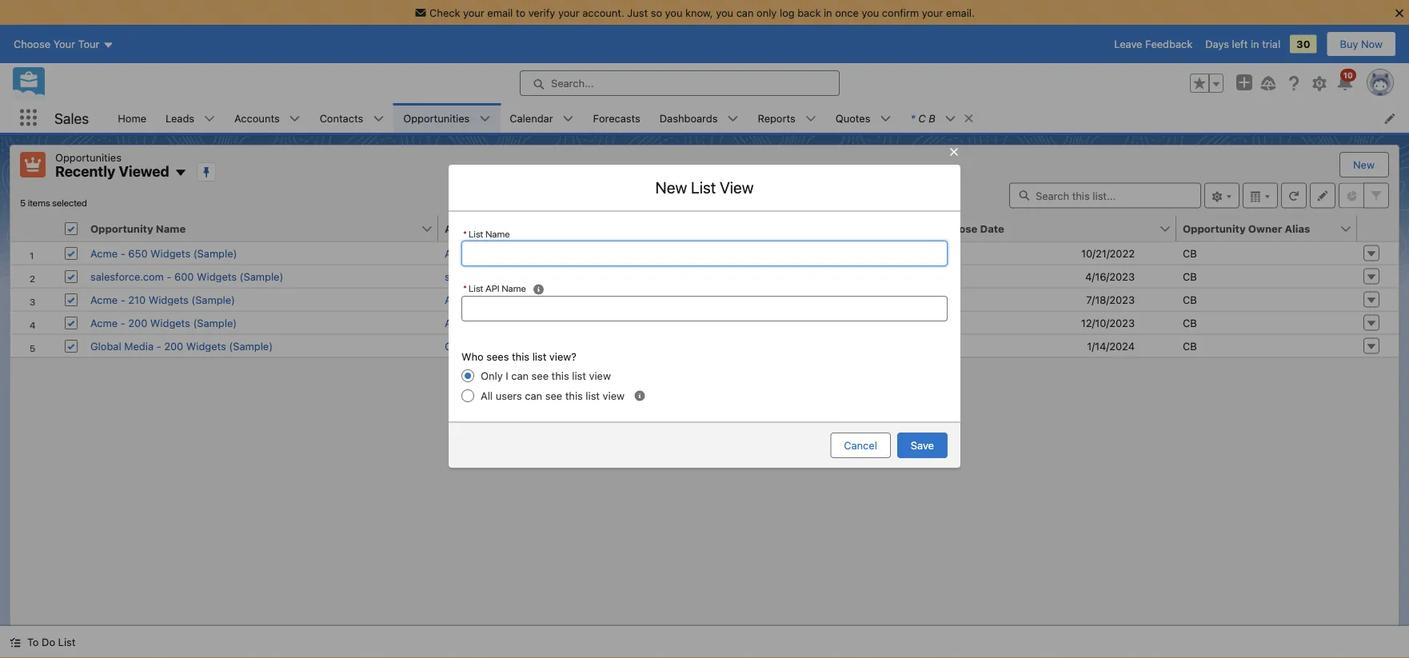 Task type: vqa. For each thing, say whether or not it's contained in the screenshot.
the top Event
no



Task type: locate. For each thing, give the bounding box(es) containing it.
list
[[108, 103, 1410, 133]]

cell down selected
[[58, 216, 84, 242]]

text default image
[[964, 113, 975, 124], [635, 391, 646, 402], [10, 637, 21, 648]]

acme - 200 widgets (sample)
[[90, 317, 237, 329]]

0 horizontal spatial 200
[[128, 317, 147, 329]]

trial
[[1263, 38, 1281, 50]]

3 won from the top
[[763, 294, 785, 306]]

opportunity for opportunity name
[[90, 222, 153, 234]]

home
[[118, 112, 146, 124]]

Search Recently Viewed list view. search field
[[1010, 183, 1202, 208]]

1 vertical spatial cell
[[720, 334, 942, 357]]

see for users
[[545, 390, 563, 402]]

opportunity down list view controls image
[[1183, 222, 1246, 234]]

list right do
[[58, 636, 76, 648]]

1 horizontal spatial media
[[479, 340, 508, 352]]

1 vertical spatial see
[[545, 390, 563, 402]]

3 closed won from the top
[[726, 294, 785, 306]]

0 horizontal spatial global
[[90, 340, 121, 352]]

closed for 7/18/2023
[[726, 294, 760, 306]]

0 horizontal spatial opportunity
[[90, 222, 153, 234]]

see up all users can see this list view
[[532, 370, 549, 382]]

global left sees
[[445, 340, 476, 352]]

text default image inside to do list button
[[10, 637, 21, 648]]

- for 210
[[121, 294, 125, 306]]

know,
[[686, 6, 713, 18]]

recently viewed grid
[[10, 216, 1399, 358]]

200 down 210
[[128, 317, 147, 329]]

name right api
[[502, 282, 526, 294]]

cb
[[1183, 247, 1197, 259], [1183, 270, 1197, 282], [1183, 294, 1197, 306], [1183, 317, 1197, 329], [1183, 340, 1197, 352]]

list down only i can see this list view
[[586, 390, 600, 402]]

you right so
[[665, 6, 683, 18]]

once
[[835, 6, 859, 18]]

new inside new button
[[1354, 159, 1375, 171]]

salesforce.com up 210
[[90, 270, 164, 282]]

2 horizontal spatial text default image
[[964, 113, 975, 124]]

list for view
[[691, 178, 716, 197]]

list left api
[[469, 282, 484, 294]]

2 cb from the top
[[1183, 270, 1197, 282]]

media
[[124, 340, 154, 352], [479, 340, 508, 352]]

list for api
[[469, 282, 484, 294]]

0 vertical spatial view
[[589, 370, 611, 382]]

2 won from the top
[[763, 270, 785, 282]]

your left email
[[463, 6, 485, 18]]

- down the acme - 200 widgets (sample) link
[[156, 340, 161, 352]]

1 acme (sample) link from the top
[[445, 247, 519, 259]]

2 vertical spatial closed won
[[726, 294, 785, 306]]

* up salesforce.com (sample)
[[463, 228, 467, 239]]

- down acme - 210 widgets (sample) link on the left of page
[[121, 317, 125, 329]]

2 closed from the top
[[726, 270, 760, 282]]

global for global media - 200 widgets (sample)
[[90, 340, 121, 352]]

0 vertical spatial acme (sample)
[[445, 247, 519, 259]]

account name element
[[438, 216, 730, 242]]

contacts
[[320, 112, 364, 124]]

acme (sample) link for acme - 650 widgets (sample)
[[445, 247, 519, 259]]

quotes list item
[[826, 103, 901, 133]]

5 items selected
[[20, 197, 87, 208]]

you right know,
[[716, 6, 734, 18]]

1 salesforce.com from the left
[[90, 270, 164, 282]]

global media (sample) link
[[445, 340, 555, 352]]

email.
[[947, 6, 975, 18]]

acme
[[90, 247, 118, 259], [445, 247, 472, 259], [90, 294, 118, 306], [445, 294, 472, 306], [90, 317, 118, 329], [445, 317, 472, 329]]

0 vertical spatial this
[[512, 350, 530, 362]]

widgets right 600 at the top left of page
[[197, 270, 237, 282]]

none search field inside recently viewed|opportunities|list view element
[[1010, 183, 1202, 208]]

2 global from the left
[[445, 340, 476, 352]]

this down only i can see this list view
[[565, 390, 583, 402]]

0 horizontal spatial salesforce.com
[[90, 270, 164, 282]]

0 horizontal spatial text default image
[[10, 637, 21, 648]]

1 acme (sample) from the top
[[445, 247, 519, 259]]

media for -
[[124, 340, 154, 352]]

1 opportunity from the left
[[90, 222, 153, 234]]

1 horizontal spatial salesforce.com
[[445, 270, 518, 282]]

list left view
[[691, 178, 716, 197]]

home link
[[108, 103, 156, 133]]

2 vertical spatial list
[[586, 390, 600, 402]]

3 acme (sample) link from the top
[[445, 317, 519, 329]]

dashboards list item
[[650, 103, 748, 133]]

closed for 4/16/2023
[[726, 270, 760, 282]]

save
[[911, 440, 934, 452]]

new left view
[[656, 178, 687, 197]]

list
[[691, 178, 716, 197], [469, 228, 484, 239], [469, 282, 484, 294], [58, 636, 76, 648]]

won for 10/21/2022
[[763, 247, 785, 259]]

opportunities image
[[20, 152, 46, 178]]

forecasts
[[593, 112, 641, 124]]

salesforce.com for salesforce.com - 600 widgets (sample)
[[90, 270, 164, 282]]

cancel
[[844, 440, 878, 452]]

name inside account name button
[[490, 222, 520, 234]]

this down the view?
[[552, 370, 569, 382]]

view?
[[550, 350, 577, 362]]

2 you from the left
[[716, 6, 734, 18]]

calendar list item
[[500, 103, 584, 133]]

1 vertical spatial acme (sample) link
[[445, 294, 519, 306]]

0 horizontal spatial media
[[124, 340, 154, 352]]

name up acme - 650 widgets (sample)
[[156, 222, 186, 234]]

acme (sample) down api
[[445, 294, 519, 306]]

list containing home
[[108, 103, 1410, 133]]

-
[[121, 247, 125, 259], [167, 270, 172, 282], [121, 294, 125, 306], [121, 317, 125, 329], [156, 340, 161, 352]]

0 vertical spatial see
[[532, 370, 549, 382]]

view down only i can see this list view
[[603, 390, 625, 402]]

1 media from the left
[[124, 340, 154, 352]]

action element
[[1358, 216, 1399, 242]]

won for 4/16/2023
[[763, 270, 785, 282]]

0 horizontal spatial your
[[463, 6, 485, 18]]

new
[[1354, 159, 1375, 171], [656, 178, 687, 197]]

global down acme - 200 widgets (sample)
[[90, 340, 121, 352]]

check your email to verify your account. just so you know, you can only log back in once you confirm your email.
[[430, 6, 975, 18]]

2 vertical spatial acme (sample) link
[[445, 317, 519, 329]]

cb for 10/21/2022
[[1183, 247, 1197, 259]]

salesforce.com for salesforce.com (sample)
[[445, 270, 518, 282]]

1 vertical spatial closed
[[726, 270, 760, 282]]

2 acme (sample) from the top
[[445, 294, 519, 306]]

closed won
[[726, 247, 785, 259], [726, 270, 785, 282], [726, 294, 785, 306]]

1 horizontal spatial opportunities
[[404, 112, 470, 124]]

save button
[[898, 433, 948, 459]]

acme (sample) down * list name
[[445, 247, 519, 259]]

2 media from the left
[[479, 340, 508, 352]]

0 vertical spatial new
[[1354, 159, 1375, 171]]

1 closed from the top
[[726, 247, 760, 259]]

closed won for 7/18/2023
[[726, 294, 785, 306]]

0 horizontal spatial cell
[[58, 216, 84, 242]]

0 vertical spatial closed won
[[726, 247, 785, 259]]

(sample)
[[193, 247, 237, 259], [475, 247, 519, 259], [240, 270, 284, 282], [521, 270, 565, 282], [191, 294, 235, 306], [475, 294, 519, 306], [193, 317, 237, 329], [475, 317, 519, 329], [229, 340, 273, 352], [511, 340, 555, 352]]

opportunities
[[404, 112, 470, 124], [55, 151, 122, 163]]

all
[[481, 390, 493, 402]]

widgets up 600 at the top left of page
[[151, 247, 191, 259]]

acme left 650
[[90, 247, 118, 259]]

1 vertical spatial closed won
[[726, 270, 785, 282]]

0 vertical spatial *
[[911, 112, 916, 124]]

2 vertical spatial this
[[565, 390, 583, 402]]

widgets down the acme - 200 widgets (sample) link
[[186, 340, 226, 352]]

opportunity inside 'button'
[[1183, 222, 1246, 234]]

closed
[[726, 247, 760, 259], [726, 270, 760, 282], [726, 294, 760, 306]]

opportunities list item
[[394, 103, 500, 133]]

0 vertical spatial won
[[763, 247, 785, 259]]

email
[[488, 6, 513, 18]]

recently viewed
[[55, 163, 169, 180]]

2 closed won from the top
[[726, 270, 785, 282]]

cell
[[58, 216, 84, 242], [720, 334, 942, 357]]

0 vertical spatial list
[[533, 350, 547, 362]]

1 horizontal spatial in
[[1251, 38, 1260, 50]]

1 vertical spatial acme (sample)
[[445, 294, 519, 306]]

log
[[780, 6, 795, 18]]

just
[[628, 6, 648, 18]]

2 vertical spatial *
[[463, 282, 467, 294]]

acme up who
[[445, 317, 472, 329]]

2 vertical spatial won
[[763, 294, 785, 306]]

1 vertical spatial list
[[572, 370, 586, 382]]

600
[[174, 270, 194, 282]]

0 horizontal spatial in
[[824, 6, 833, 18]]

0 horizontal spatial new
[[656, 178, 687, 197]]

1 horizontal spatial global
[[445, 340, 476, 352]]

calendar
[[510, 112, 553, 124]]

widgets up acme - 200 widgets (sample)
[[149, 294, 189, 306]]

650
[[128, 247, 148, 259]]

- for 650
[[121, 247, 125, 259]]

1 your from the left
[[463, 6, 485, 18]]

opportunity up 650
[[90, 222, 153, 234]]

3 acme (sample) from the top
[[445, 317, 519, 329]]

b
[[929, 112, 936, 124]]

new for new
[[1354, 159, 1375, 171]]

0 vertical spatial cell
[[58, 216, 84, 242]]

opportunity
[[90, 222, 153, 234], [1183, 222, 1246, 234]]

* left api
[[463, 282, 467, 294]]

2 vertical spatial text default image
[[10, 637, 21, 648]]

acme (sample) up global media (sample)
[[445, 317, 519, 329]]

acme (sample) link up global media (sample)
[[445, 317, 519, 329]]

action image
[[1358, 216, 1399, 241]]

name
[[156, 222, 186, 234], [490, 222, 520, 234], [486, 228, 510, 239], [502, 282, 526, 294]]

close date element
[[942, 216, 1187, 242]]

close date
[[949, 222, 1005, 234]]

new up action image on the right top
[[1354, 159, 1375, 171]]

2 horizontal spatial your
[[922, 6, 944, 18]]

can for only i can see this list view
[[511, 370, 529, 382]]

list item containing *
[[901, 103, 982, 133]]

opportunity owner alias element
[[1177, 216, 1367, 242]]

check
[[430, 6, 460, 18]]

buy now button
[[1327, 31, 1397, 57]]

3 closed from the top
[[726, 294, 760, 306]]

in right back
[[824, 6, 833, 18]]

0 vertical spatial in
[[824, 6, 833, 18]]

see down only i can see this list view
[[545, 390, 563, 402]]

list up salesforce.com (sample)
[[469, 228, 484, 239]]

0 vertical spatial closed
[[726, 247, 760, 259]]

buy now
[[1341, 38, 1383, 50]]

1 vertical spatial view
[[603, 390, 625, 402]]

1 cb from the top
[[1183, 247, 1197, 259]]

widgets for 600
[[197, 270, 237, 282]]

this
[[512, 350, 530, 362], [552, 370, 569, 382], [565, 390, 583, 402]]

2 vertical spatial can
[[525, 390, 543, 402]]

can down only i can see this list view
[[525, 390, 543, 402]]

1 horizontal spatial your
[[558, 6, 580, 18]]

in
[[824, 6, 833, 18], [1251, 38, 1260, 50]]

feedback
[[1146, 38, 1193, 50]]

0 horizontal spatial you
[[665, 6, 683, 18]]

opportunity owner alias
[[1183, 222, 1311, 234]]

1 closed won from the top
[[726, 247, 785, 259]]

account
[[445, 222, 488, 234]]

this right sees
[[512, 350, 530, 362]]

5 cb from the top
[[1183, 340, 1197, 352]]

0 vertical spatial acme (sample) link
[[445, 247, 519, 259]]

None text field
[[462, 241, 948, 266], [462, 296, 948, 322], [462, 241, 948, 266], [462, 296, 948, 322]]

viewed
[[119, 163, 169, 180]]

buy
[[1341, 38, 1359, 50]]

days
[[1206, 38, 1230, 50]]

acme (sample) link
[[445, 247, 519, 259], [445, 294, 519, 306], [445, 317, 519, 329]]

list up only i can see this list view
[[533, 350, 547, 362]]

1 vertical spatial 200
[[164, 340, 183, 352]]

1 vertical spatial in
[[1251, 38, 1260, 50]]

can left only
[[737, 6, 754, 18]]

2 salesforce.com from the left
[[445, 270, 518, 282]]

closed won for 4/16/2023
[[726, 270, 785, 282]]

leads list item
[[156, 103, 225, 133]]

can right i
[[511, 370, 529, 382]]

i
[[506, 370, 509, 382]]

widgets for 210
[[149, 294, 189, 306]]

1 vertical spatial text default image
[[635, 391, 646, 402]]

view
[[720, 178, 754, 197]]

200 down the acme - 200 widgets (sample) link
[[164, 340, 183, 352]]

global
[[90, 340, 121, 352], [445, 340, 476, 352]]

1 vertical spatial new
[[656, 178, 687, 197]]

0 vertical spatial opportunities
[[404, 112, 470, 124]]

to do list button
[[0, 626, 85, 658]]

list down the view?
[[572, 370, 586, 382]]

item number element
[[10, 216, 58, 242]]

reports
[[758, 112, 796, 124]]

2 vertical spatial closed
[[726, 294, 760, 306]]

acme (sample) link for acme - 200 widgets (sample)
[[445, 317, 519, 329]]

salesforce.com
[[90, 270, 164, 282], [445, 270, 518, 282]]

1 horizontal spatial you
[[716, 6, 734, 18]]

1 won from the top
[[763, 247, 785, 259]]

* inside "list"
[[911, 112, 916, 124]]

- left 600 at the top left of page
[[167, 270, 172, 282]]

2 vertical spatial acme (sample)
[[445, 317, 519, 329]]

list item
[[901, 103, 982, 133]]

view up all users can see this list view
[[589, 370, 611, 382]]

1 vertical spatial opportunities
[[55, 151, 122, 163]]

2 opportunity from the left
[[1183, 222, 1246, 234]]

left
[[1233, 38, 1248, 50]]

list inside to do list button
[[58, 636, 76, 648]]

list for users
[[586, 390, 600, 402]]

- left 650
[[121, 247, 125, 259]]

name up salesforce.com (sample)
[[486, 228, 510, 239]]

- left 210
[[121, 294, 125, 306]]

* c b
[[911, 112, 936, 124]]

1 vertical spatial *
[[463, 228, 467, 239]]

global media (sample)
[[445, 340, 555, 352]]

see
[[532, 370, 549, 382], [545, 390, 563, 402]]

who sees this list view?
[[462, 350, 577, 362]]

won
[[763, 247, 785, 259], [763, 270, 785, 282], [763, 294, 785, 306]]

media for (sample)
[[479, 340, 508, 352]]

new list view
[[656, 178, 754, 197]]

salesforce.com down * list name
[[445, 270, 518, 282]]

0 vertical spatial text default image
[[964, 113, 975, 124]]

name right account on the left top of the page
[[490, 222, 520, 234]]

you right once on the right of the page
[[862, 6, 880, 18]]

acme down acme - 210 widgets (sample) link on the left of page
[[90, 317, 118, 329]]

leads
[[166, 112, 195, 124]]

3 cb from the top
[[1183, 294, 1197, 306]]

acme - 210 widgets (sample)
[[90, 294, 235, 306]]

acme (sample) link down api
[[445, 294, 519, 306]]

your left email.
[[922, 6, 944, 18]]

close date button
[[942, 216, 1159, 241]]

2 horizontal spatial you
[[862, 6, 880, 18]]

1 vertical spatial this
[[552, 370, 569, 382]]

None search field
[[1010, 183, 1202, 208]]

0 vertical spatial 200
[[128, 317, 147, 329]]

only
[[757, 6, 777, 18]]

1 vertical spatial won
[[763, 270, 785, 282]]

1 vertical spatial can
[[511, 370, 529, 382]]

leave
[[1115, 38, 1143, 50]]

1 horizontal spatial new
[[1354, 159, 1375, 171]]

stage element
[[720, 216, 952, 242]]

alias
[[1285, 222, 1311, 234]]

you
[[665, 6, 683, 18], [716, 6, 734, 18], [862, 6, 880, 18]]

quotes
[[836, 112, 871, 124]]

acme (sample) link down * list name
[[445, 247, 519, 259]]

1 global from the left
[[90, 340, 121, 352]]

12/10/2023
[[1081, 317, 1135, 329]]

opportunity inside "button"
[[90, 222, 153, 234]]

confirm
[[882, 6, 919, 18]]

group
[[1191, 74, 1224, 93]]

in right the left
[[1251, 38, 1260, 50]]

cell down qualification
[[720, 334, 942, 357]]

widgets down acme - 210 widgets (sample) link on the left of page
[[150, 317, 190, 329]]

2 acme (sample) link from the top
[[445, 294, 519, 306]]

* left c at top right
[[911, 112, 916, 124]]

dashboards
[[660, 112, 718, 124]]

your
[[463, 6, 485, 18], [558, 6, 580, 18], [922, 6, 944, 18]]

1 horizontal spatial opportunity
[[1183, 222, 1246, 234]]

your right the verify
[[558, 6, 580, 18]]



Task type: describe. For each thing, give the bounding box(es) containing it.
text default image inside list item
[[964, 113, 975, 124]]

only
[[481, 370, 503, 382]]

* list api name
[[463, 282, 526, 294]]

new for new list view
[[656, 178, 687, 197]]

quotes link
[[826, 103, 880, 133]]

list for i
[[572, 370, 586, 382]]

* list name
[[463, 228, 510, 239]]

selected
[[52, 197, 87, 208]]

date
[[981, 222, 1005, 234]]

recently viewed status
[[20, 197, 87, 208]]

select list display image
[[1243, 183, 1279, 208]]

* for * list name
[[463, 228, 467, 239]]

acme - 650 widgets (sample) link
[[90, 247, 237, 259]]

10/21/2022
[[1082, 247, 1135, 259]]

only i can see this list view
[[481, 370, 611, 382]]

who
[[462, 350, 484, 362]]

to
[[27, 636, 39, 648]]

all users can see this list view
[[481, 390, 625, 402]]

widgets for 650
[[151, 247, 191, 259]]

verify
[[529, 6, 556, 18]]

* for * list api name
[[463, 282, 467, 294]]

0 horizontal spatial opportunities
[[55, 151, 122, 163]]

5
[[20, 197, 26, 208]]

global media - 200 widgets (sample) link
[[90, 340, 273, 352]]

* for * c b
[[911, 112, 916, 124]]

opportunity for opportunity owner alias
[[1183, 222, 1246, 234]]

account.
[[583, 6, 625, 18]]

salesforce.com (sample)
[[445, 270, 565, 282]]

2 your from the left
[[558, 6, 580, 18]]

view for all users can see this list view
[[603, 390, 625, 402]]

list view controls image
[[1205, 183, 1240, 208]]

4/16/2023
[[1086, 270, 1135, 282]]

name inside opportunity name "button"
[[156, 222, 186, 234]]

acme down account on the left top of the page
[[445, 247, 472, 259]]

contacts list item
[[310, 103, 394, 133]]

won for 7/18/2023
[[763, 294, 785, 306]]

acme (sample) for acme - 650 widgets (sample)
[[445, 247, 519, 259]]

to do list
[[27, 636, 76, 648]]

cb for 4/16/2023
[[1183, 270, 1197, 282]]

opportunity name button
[[84, 216, 421, 241]]

api
[[486, 282, 500, 294]]

recently
[[55, 163, 115, 180]]

search...
[[551, 77, 594, 89]]

salesforce.com (sample) link
[[445, 270, 565, 282]]

leads link
[[156, 103, 204, 133]]

acme down * list api name
[[445, 294, 472, 306]]

1 horizontal spatial text default image
[[635, 391, 646, 402]]

3 you from the left
[[862, 6, 880, 18]]

leave feedback link
[[1115, 38, 1193, 50]]

accounts list item
[[225, 103, 310, 133]]

acme (sample) for acme - 200 widgets (sample)
[[445, 317, 519, 329]]

see for i
[[532, 370, 549, 382]]

contacts link
[[310, 103, 373, 133]]

reports list item
[[748, 103, 826, 133]]

to
[[516, 6, 526, 18]]

1 horizontal spatial cell
[[720, 334, 942, 357]]

so
[[651, 6, 662, 18]]

search... button
[[520, 70, 840, 96]]

recently viewed|opportunities|list view element
[[10, 145, 1400, 626]]

7/18/2023
[[1087, 294, 1135, 306]]

qualification
[[726, 317, 787, 329]]

sees
[[487, 350, 509, 362]]

- for 600
[[167, 270, 172, 282]]

do
[[42, 636, 55, 648]]

opportunity name
[[90, 222, 186, 234]]

1 you from the left
[[665, 6, 683, 18]]

1 horizontal spatial 200
[[164, 340, 183, 352]]

- for 200
[[121, 317, 125, 329]]

account name button
[[438, 216, 702, 241]]

210
[[128, 294, 146, 306]]

acme (sample) for acme - 210 widgets (sample)
[[445, 294, 519, 306]]

items
[[28, 197, 50, 208]]

global media - 200 widgets (sample)
[[90, 340, 273, 352]]

item number image
[[10, 216, 58, 241]]

users
[[496, 390, 522, 402]]

1/14/2024
[[1088, 340, 1135, 352]]

closed won for 10/21/2022
[[726, 247, 785, 259]]

opportunities link
[[394, 103, 479, 133]]

acme (sample) link for acme - 210 widgets (sample)
[[445, 294, 519, 306]]

dashboards link
[[650, 103, 728, 133]]

0 vertical spatial can
[[737, 6, 754, 18]]

3 your from the left
[[922, 6, 944, 18]]

forecasts link
[[584, 103, 650, 133]]

new button
[[1341, 153, 1388, 177]]

this for i
[[552, 370, 569, 382]]

leave feedback
[[1115, 38, 1193, 50]]

acme left 210
[[90, 294, 118, 306]]

days left in trial
[[1206, 38, 1281, 50]]

owner
[[1249, 222, 1283, 234]]

opportunity name element
[[84, 216, 448, 242]]

cb for 1/14/2024
[[1183, 340, 1197, 352]]

close
[[949, 222, 978, 234]]

calendar link
[[500, 103, 563, 133]]

now
[[1362, 38, 1383, 50]]

acme - 650 widgets (sample)
[[90, 247, 237, 259]]

accounts
[[235, 112, 280, 124]]

acme - 200 widgets (sample) link
[[90, 317, 237, 329]]

closed for 10/21/2022
[[726, 247, 760, 259]]

salesforce.com - 600 widgets (sample) link
[[90, 270, 284, 282]]

opportunities inside list item
[[404, 112, 470, 124]]

4 cb from the top
[[1183, 317, 1197, 329]]

account name
[[445, 222, 520, 234]]

can for all users can see this list view
[[525, 390, 543, 402]]

30
[[1297, 38, 1311, 50]]

back
[[798, 6, 821, 18]]

widgets for 200
[[150, 317, 190, 329]]

list for name
[[469, 228, 484, 239]]

view for only i can see this list view
[[589, 370, 611, 382]]

global for global media (sample)
[[445, 340, 476, 352]]

cancel button
[[831, 433, 891, 459]]

opportunity owner alias button
[[1177, 216, 1340, 241]]

this for users
[[565, 390, 583, 402]]

cb for 7/18/2023
[[1183, 294, 1197, 306]]

sales
[[54, 109, 89, 127]]



